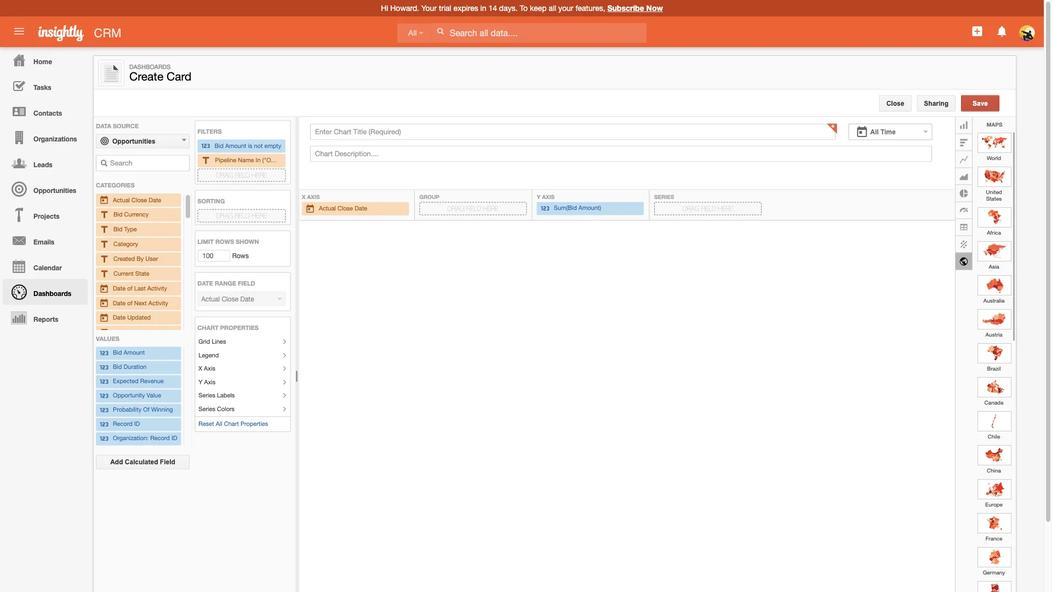 Task type: locate. For each thing, give the bounding box(es) containing it.
axis down legend
[[204, 365, 215, 372]]

reset
[[199, 420, 214, 427]]

rows group
[[94, 117, 326, 592]]

date of next activity
[[113, 299, 168, 306]]

bid duration link
[[99, 362, 178, 373]]

x down legend
[[199, 365, 202, 372]]

2 horizontal spatial all
[[871, 128, 879, 135]]

2 vertical spatial all
[[216, 420, 222, 427]]

activity
[[147, 284, 167, 292], [149, 299, 168, 306]]

dashboards inside the dashboards create card
[[129, 63, 171, 70]]

bid for bid type
[[114, 225, 123, 233]]

1 vertical spatial opportunities
[[33, 186, 76, 194]]

1 vertical spatial close
[[132, 196, 147, 203]]

1 horizontal spatial record
[[150, 435, 170, 442]]

bid down values
[[113, 349, 122, 356]]

legend
[[199, 351, 219, 359]]

organization: record id
[[113, 435, 177, 442]]

y up series labels
[[199, 378, 203, 385]]

1 horizontal spatial y axis
[[537, 193, 556, 200]]

x
[[302, 193, 306, 200], [199, 365, 202, 372]]

field for group drag field here
[[467, 205, 482, 212]]

australia
[[984, 297, 1005, 303]]

chart down colors
[[224, 420, 239, 427]]

group containing all time
[[299, 115, 1021, 592]]

opportunity
[[113, 392, 145, 399]]

bid left type
[[114, 225, 123, 233]]

to
[[520, 4, 528, 13]]

field for series drag field here
[[702, 205, 717, 212]]

x down pipeline")
[[302, 193, 306, 200]]

bid up bid type
[[114, 211, 123, 218]]

1 vertical spatial y
[[199, 378, 203, 385]]

type
[[124, 225, 137, 233]]

0 vertical spatial all
[[408, 29, 417, 37]]

0 vertical spatial amount
[[225, 142, 246, 149]]

axis down pipeline")
[[307, 193, 320, 200]]

data source
[[96, 122, 139, 129]]

0 horizontal spatial chart
[[198, 324, 219, 331]]

field inside "link"
[[160, 458, 175, 466]]

0 horizontal spatial close
[[132, 196, 147, 203]]

all inside group
[[871, 128, 879, 135]]

amount
[[225, 142, 246, 149], [124, 349, 145, 356]]

1 horizontal spatial amount
[[225, 142, 246, 149]]

1 horizontal spatial chart
[[224, 420, 239, 427]]

0 vertical spatial opportunities
[[112, 137, 156, 145]]

id down the probability of winning link
[[134, 420, 140, 428]]

0 vertical spatial activity
[[147, 284, 167, 292]]

0 vertical spatial x
[[302, 193, 306, 200]]

1 vertical spatial actual
[[319, 205, 336, 212]]

1 vertical spatial y axis
[[199, 378, 216, 385]]

actual
[[113, 196, 130, 203], [319, 205, 336, 212]]

0 vertical spatial actual close date
[[113, 196, 161, 203]]

emails
[[33, 238, 54, 246]]

activity for date of last activity
[[147, 284, 167, 292]]

y inside rows group
[[199, 378, 203, 385]]

amount for duration
[[124, 349, 145, 356]]

all left the time
[[871, 128, 879, 135]]

actual down pipeline")
[[319, 205, 336, 212]]

2 vertical spatial close
[[338, 205, 353, 212]]

pipeline name in ("opportunity pipeline") link
[[201, 155, 326, 166]]

contacts
[[33, 109, 62, 117]]

0 vertical spatial opportunities link
[[96, 134, 190, 148]]

description link
[[99, 327, 178, 338]]

2 vertical spatial series
[[199, 405, 215, 412]]

here inside group drag field here
[[483, 205, 499, 212]]

x axis
[[302, 193, 320, 200], [199, 365, 215, 372]]

actual close date for categories
[[113, 196, 161, 203]]

current state
[[114, 270, 150, 277]]

bid for bid currency
[[114, 211, 123, 218]]

0 horizontal spatial y
[[199, 378, 203, 385]]

of for last
[[127, 284, 133, 292]]

bid duration
[[113, 363, 147, 371]]

actual down categories
[[113, 196, 130, 203]]

all inside rows group
[[216, 420, 222, 427]]

amount for name
[[225, 142, 246, 149]]

bid type
[[114, 225, 137, 233]]

field inside series drag field here
[[702, 205, 717, 212]]

1 vertical spatial amount
[[124, 349, 145, 356]]

1 vertical spatial actual close date
[[319, 205, 368, 212]]

1 vertical spatial id
[[172, 435, 177, 442]]

0 vertical spatial dashboards
[[129, 63, 171, 70]]

all time
[[871, 128, 896, 135]]

0 horizontal spatial opportunities
[[33, 186, 76, 194]]

1 vertical spatial of
[[127, 299, 133, 306]]

1 vertical spatial rows
[[230, 252, 249, 260]]

organizations link
[[3, 124, 88, 150]]

0 horizontal spatial x
[[199, 365, 202, 372]]

# number field
[[198, 250, 230, 262]]

reset all chart properties link
[[199, 420, 268, 427]]

bid amount is not empty
[[215, 142, 281, 149]]

activity right last
[[147, 284, 167, 292]]

sum(bid amount) link
[[540, 203, 641, 214]]

home link
[[3, 47, 88, 73]]

0 horizontal spatial dashboards
[[33, 290, 71, 297]]

card image
[[100, 62, 122, 84]]

1 vertical spatial dashboards
[[33, 290, 71, 297]]

y up sum(bid amount) link
[[537, 193, 541, 200]]

1 horizontal spatial x
[[302, 193, 306, 200]]

close
[[887, 100, 905, 107], [132, 196, 147, 203], [338, 205, 353, 212]]

axis up series labels
[[204, 378, 216, 385]]

rows down "shown"
[[230, 252, 249, 260]]

1 horizontal spatial close
[[338, 205, 353, 212]]

x axis down legend
[[199, 365, 215, 372]]

y inside group
[[537, 193, 541, 200]]

close inside button
[[887, 100, 905, 107]]

actual inside rows group
[[113, 196, 130, 203]]

2 of from the top
[[127, 299, 133, 306]]

1 horizontal spatial all
[[408, 29, 417, 37]]

values
[[96, 335, 119, 342]]

sharing
[[925, 100, 949, 107]]

y axis inside group
[[537, 193, 556, 200]]

of left last
[[127, 284, 133, 292]]

save button
[[962, 95, 1000, 112]]

0 horizontal spatial actual close date
[[113, 196, 161, 203]]

drag field here down name at the left top of the page
[[216, 171, 267, 179]]

0 horizontal spatial x axis
[[199, 365, 215, 372]]

field for add calculated field
[[160, 458, 175, 466]]

asia
[[989, 263, 1000, 269]]

0 vertical spatial y axis
[[537, 193, 556, 200]]

all down howard.
[[408, 29, 417, 37]]

expires
[[454, 4, 479, 13]]

bid for bid amount
[[113, 349, 122, 356]]

1 horizontal spatial x axis
[[302, 193, 320, 200]]

sharing link
[[918, 95, 956, 112]]

drag field here
[[216, 171, 267, 179], [216, 212, 267, 219]]

x axis down pipeline")
[[302, 193, 320, 200]]

of left next
[[127, 299, 133, 306]]

organizations
[[33, 135, 77, 143]]

date range field
[[198, 280, 255, 287]]

0 vertical spatial chart
[[198, 324, 219, 331]]

drag inside group drag field here
[[448, 205, 465, 212]]

here inside series drag field here
[[718, 205, 734, 212]]

0 horizontal spatial opportunities link
[[3, 176, 88, 202]]

1 horizontal spatial opportunities
[[112, 137, 156, 145]]

of inside 'link'
[[127, 284, 133, 292]]

series inside series drag field here
[[655, 193, 675, 200]]

search image
[[100, 159, 108, 167]]

pipeline")
[[300, 157, 326, 164]]

0 horizontal spatial actual
[[113, 196, 130, 203]]

1 vertical spatial series
[[199, 392, 215, 399]]

navigation
[[0, 47, 88, 331]]

howard.
[[391, 4, 420, 13]]

amount left is
[[225, 142, 246, 149]]

crm
[[94, 26, 121, 40]]

add
[[110, 458, 123, 466]]

0 vertical spatial series
[[655, 193, 675, 200]]

all time link
[[849, 124, 933, 140]]

1 horizontal spatial actual
[[319, 205, 336, 212]]

bid up pipeline
[[215, 142, 224, 149]]

grid lines
[[199, 338, 226, 345]]

1 vertical spatial all
[[871, 128, 879, 135]]

0 horizontal spatial amount
[[124, 349, 145, 356]]

y axis
[[537, 193, 556, 200], [199, 378, 216, 385]]

source
[[113, 122, 139, 129]]

date
[[149, 196, 161, 203], [355, 205, 368, 212], [198, 280, 213, 287], [113, 284, 126, 292], [113, 299, 126, 306], [113, 314, 126, 321]]

0 vertical spatial y
[[537, 193, 541, 200]]

bid
[[215, 142, 224, 149], [114, 211, 123, 218], [114, 225, 123, 233], [113, 349, 122, 356], [113, 363, 122, 371]]

actual close date link
[[99, 194, 178, 206], [305, 203, 406, 214]]

dashboards up reports link
[[33, 290, 71, 297]]

field inside group drag field here
[[467, 205, 482, 212]]

1 of from the top
[[127, 284, 133, 292]]

1 horizontal spatial dashboards
[[129, 63, 171, 70]]

add calculated field
[[110, 458, 175, 466]]

colors
[[217, 405, 235, 412]]

canada
[[985, 399, 1004, 405]]

keep
[[530, 4, 547, 13]]

2 drag field here from the top
[[216, 212, 267, 219]]

duration
[[124, 363, 147, 371]]

activity inside 'link'
[[147, 284, 167, 292]]

date inside date of next activity link
[[113, 299, 126, 306]]

group
[[299, 115, 1021, 592]]

calendar link
[[3, 253, 88, 279]]

id
[[134, 420, 140, 428], [172, 435, 177, 442]]

opportunities inside navigation
[[33, 186, 76, 194]]

chart up the grid
[[198, 324, 219, 331]]

0 horizontal spatial actual close date link
[[99, 194, 178, 206]]

2 horizontal spatial close
[[887, 100, 905, 107]]

actual close date inside rows group
[[113, 196, 161, 203]]

id down winning at the bottom
[[172, 435, 177, 442]]

1 drag field here from the top
[[216, 171, 267, 179]]

opportunities up projects link
[[33, 186, 76, 194]]

amount up duration
[[124, 349, 145, 356]]

currency
[[124, 211, 149, 218]]

bid inside "link"
[[114, 225, 123, 233]]

dashboards
[[129, 63, 171, 70], [33, 290, 71, 297]]

record down "probability"
[[113, 420, 133, 428]]

series for labels
[[199, 392, 215, 399]]

1 vertical spatial activity
[[149, 299, 168, 306]]

next
[[134, 299, 147, 306]]

1 vertical spatial x
[[199, 365, 202, 372]]

filters
[[198, 128, 222, 135]]

bid currency
[[114, 211, 149, 218]]

activity right next
[[149, 299, 168, 306]]

1 vertical spatial drag field here
[[216, 212, 267, 219]]

brazil
[[988, 365, 1001, 371]]

chart
[[198, 324, 219, 331], [224, 420, 239, 427]]

dashboards right card icon
[[129, 63, 171, 70]]

0 horizontal spatial all
[[216, 420, 222, 427]]

all right reset
[[216, 420, 222, 427]]

y axis up sum(bid
[[537, 193, 556, 200]]

dashboards inside dashboards link
[[33, 290, 71, 297]]

drag field here up "shown"
[[216, 212, 267, 219]]

created by user
[[114, 255, 158, 262]]

opportunities down source
[[112, 137, 156, 145]]

tasks link
[[3, 73, 88, 99]]

date inside date of last activity 'link'
[[113, 284, 126, 292]]

x inside group
[[302, 193, 306, 200]]

0 vertical spatial actual
[[113, 196, 130, 203]]

opportunities link up search text field
[[96, 134, 190, 148]]

chart properties
[[198, 324, 259, 331]]

0 horizontal spatial id
[[134, 420, 140, 428]]

bid for bid duration
[[113, 363, 122, 371]]

0 vertical spatial record
[[113, 420, 133, 428]]

close inside group
[[338, 205, 353, 212]]

1 horizontal spatial y
[[537, 193, 541, 200]]

record down record id link
[[150, 435, 170, 442]]

china
[[988, 467, 1002, 473]]

rows up # number field at the top of page
[[216, 238, 234, 245]]

drag
[[216, 171, 233, 179], [448, 205, 465, 212], [683, 205, 700, 212], [216, 212, 233, 219]]

bid amount is not empty link
[[201, 141, 282, 152]]

1 vertical spatial x axis
[[199, 365, 215, 372]]

series labels
[[199, 392, 235, 399]]

0 vertical spatial drag field here
[[216, 171, 267, 179]]

date inside date updated "link"
[[113, 314, 126, 321]]

1 horizontal spatial actual close date link
[[305, 203, 406, 214]]

all
[[549, 4, 557, 13]]

1 horizontal spatial actual close date
[[319, 205, 368, 212]]

bid inside 'link'
[[113, 363, 122, 371]]

Search text field
[[96, 155, 190, 171]]

dashboards link
[[3, 279, 88, 305]]

close inside rows group
[[132, 196, 147, 203]]

1 horizontal spatial id
[[172, 435, 177, 442]]

actual inside group
[[319, 205, 336, 212]]

0 horizontal spatial y axis
[[199, 378, 216, 385]]

opportunities link down leads at the left of the page
[[3, 176, 88, 202]]

close for x axis
[[338, 205, 353, 212]]

0 vertical spatial of
[[127, 284, 133, 292]]

14
[[489, 4, 497, 13]]

0 vertical spatial x axis
[[302, 193, 320, 200]]

range
[[215, 280, 236, 287]]

shown
[[236, 238, 259, 245]]

y axis up series labels
[[199, 378, 216, 385]]

bid up expected in the bottom of the page
[[113, 363, 122, 371]]

sum(bid amount)
[[554, 204, 602, 212]]

actual for x axis
[[319, 205, 336, 212]]

0 vertical spatial close
[[887, 100, 905, 107]]



Task type: describe. For each thing, give the bounding box(es) containing it.
x inside rows group
[[199, 365, 202, 372]]

date of next activity link
[[99, 297, 178, 309]]

your
[[422, 4, 437, 13]]

contacts link
[[3, 99, 88, 124]]

trial
[[439, 4, 452, 13]]

subscribe now link
[[608, 4, 663, 13]]

world
[[988, 154, 1002, 161]]

probability of winning
[[113, 406, 173, 413]]

description
[[114, 328, 144, 335]]

last
[[134, 284, 146, 292]]

bid type link
[[99, 224, 178, 235]]

group
[[420, 193, 440, 200]]

winning
[[151, 406, 173, 413]]

expected
[[113, 378, 139, 385]]

0 vertical spatial id
[[134, 420, 140, 428]]

actual for categories
[[113, 196, 130, 203]]

in
[[256, 157, 261, 164]]

value
[[147, 392, 161, 399]]

1 vertical spatial properties
[[241, 420, 268, 427]]

series colors
[[199, 405, 235, 412]]

date of last activity
[[113, 284, 167, 292]]

Enter Chart Title (Required) text field
[[310, 124, 836, 140]]

x axis inside rows group
[[199, 365, 215, 372]]

navigation containing home
[[0, 47, 88, 331]]

series for drag
[[655, 193, 675, 200]]

categories
[[96, 181, 135, 189]]

date for date range field
[[198, 280, 213, 287]]

created by user link
[[99, 253, 178, 265]]

current
[[114, 270, 134, 277]]

state
[[135, 270, 150, 277]]

pipeline
[[215, 157, 236, 164]]

date updated link
[[99, 312, 178, 323]]

days.
[[499, 4, 518, 13]]

france
[[986, 535, 1003, 541]]

activity for date of next activity
[[149, 299, 168, 306]]

("opportunity
[[262, 157, 299, 164]]

close button
[[880, 95, 912, 112]]

reset all chart properties
[[199, 420, 268, 427]]

drag inside series drag field here
[[683, 205, 700, 212]]

0 horizontal spatial record
[[113, 420, 133, 428]]

category link
[[99, 239, 178, 250]]

home
[[33, 58, 52, 65]]

date for date of last activity
[[113, 284, 126, 292]]

0 vertical spatial rows
[[216, 238, 234, 245]]

record id
[[113, 420, 140, 428]]

bid amount link
[[99, 348, 178, 359]]

updated
[[127, 314, 151, 321]]

Chart Description.... text field
[[310, 146, 933, 162]]

create
[[129, 70, 164, 83]]

calendar
[[33, 264, 62, 271]]

austria
[[986, 331, 1003, 337]]

series drag field here
[[655, 193, 734, 212]]

leads link
[[3, 150, 88, 176]]

reports
[[33, 315, 58, 323]]

field for date range field
[[238, 280, 255, 287]]

actual close date link for x axis
[[305, 203, 406, 214]]

hi
[[381, 4, 388, 13]]

dashboards for dashboards create card
[[129, 63, 171, 70]]

all for all time
[[871, 128, 879, 135]]

series for colors
[[199, 405, 215, 412]]

pipeline name in ("opportunity pipeline")
[[215, 157, 326, 164]]

created
[[114, 255, 135, 262]]

user
[[145, 255, 158, 262]]

empty
[[265, 142, 281, 149]]

features,
[[576, 4, 606, 13]]

organization:
[[113, 435, 149, 442]]

notifications image
[[996, 25, 1009, 38]]

current state link
[[99, 268, 178, 279]]

0 vertical spatial properties
[[220, 324, 259, 331]]

of for next
[[127, 299, 133, 306]]

opportunity value
[[113, 392, 161, 399]]

emails link
[[3, 228, 88, 253]]

limit
[[198, 238, 214, 245]]

white image
[[437, 27, 445, 35]]

sum(bid
[[554, 204, 577, 212]]

date for date of next activity
[[113, 299, 126, 306]]

subscribe
[[608, 4, 645, 13]]

hi howard. your trial expires in 14 days. to keep all your features, subscribe now
[[381, 4, 663, 13]]

is
[[248, 142, 252, 149]]

1 vertical spatial opportunities link
[[3, 176, 88, 202]]

expected revenue link
[[99, 376, 178, 387]]

1 horizontal spatial opportunities link
[[96, 134, 190, 148]]

projects link
[[3, 202, 88, 228]]

chile
[[988, 433, 1001, 439]]

Search all data.... text field
[[431, 23, 647, 43]]

united states
[[987, 188, 1003, 201]]

date for date updated
[[113, 314, 126, 321]]

organization: record id link
[[99, 433, 178, 444]]

dashboards create card
[[129, 63, 192, 83]]

your
[[559, 4, 574, 13]]

all link
[[398, 23, 431, 43]]

opportunity value link
[[99, 391, 178, 402]]

save
[[973, 100, 989, 107]]

1 vertical spatial chart
[[224, 420, 239, 427]]

reports link
[[3, 305, 88, 331]]

tasks
[[33, 83, 51, 91]]

revenue
[[140, 378, 164, 385]]

bid currency link
[[99, 209, 178, 220]]

actual close date link for categories
[[99, 194, 178, 206]]

card
[[167, 70, 192, 83]]

close for categories
[[132, 196, 147, 203]]

actual close date for x axis
[[319, 205, 368, 212]]

y axis inside rows group
[[199, 378, 216, 385]]

1 vertical spatial record
[[150, 435, 170, 442]]

dashboards for dashboards
[[33, 290, 71, 297]]

grid
[[199, 338, 210, 345]]

opportunities inside rows group
[[112, 137, 156, 145]]

united
[[987, 188, 1003, 195]]

all for all
[[408, 29, 417, 37]]

bid for bid amount is not empty
[[215, 142, 224, 149]]

axis up sum(bid
[[542, 193, 555, 200]]



Task type: vqa. For each thing, say whether or not it's contained in the screenshot.
Y Axis inside Rows "Group"
yes



